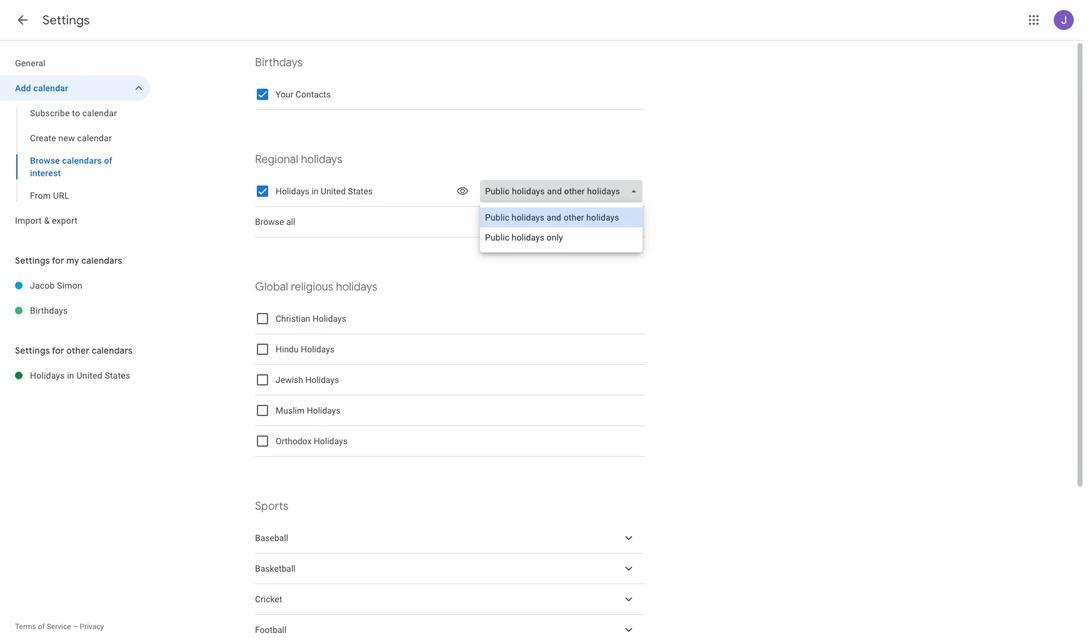 Task type: describe. For each thing, give the bounding box(es) containing it.
from
[[30, 191, 51, 201]]

contacts
[[296, 89, 331, 99]]

export
[[52, 216, 78, 226]]

holidays for hindu holidays
[[301, 344, 335, 354]]

import
[[15, 216, 42, 226]]

browse for browse calendars of interest
[[30, 156, 60, 166]]

baseball
[[255, 533, 288, 543]]

create
[[30, 133, 56, 143]]

create new calendar
[[30, 133, 112, 143]]

0 vertical spatial holidays in united states
[[276, 186, 373, 196]]

of inside 'browse calendars of interest'
[[104, 156, 112, 166]]

holidays for orthodox holidays
[[314, 436, 348, 446]]

basketball tree item
[[255, 554, 645, 584]]

public holidays only option
[[480, 228, 643, 248]]

1 vertical spatial holidays
[[336, 280, 377, 294]]

holidays for christian holidays
[[313, 314, 346, 324]]

1 horizontal spatial birthdays
[[255, 56, 303, 70]]

hindu holidays
[[276, 344, 335, 354]]

christian holidays
[[276, 314, 346, 324]]

to
[[72, 108, 80, 118]]

terms
[[15, 623, 36, 631]]

states inside tree item
[[105, 371, 130, 381]]

from url
[[30, 191, 69, 201]]

birthdays tree item
[[0, 298, 150, 323]]

cricket
[[255, 594, 282, 604]]

browse for browse all
[[255, 217, 284, 227]]

0 vertical spatial holidays
[[301, 153, 342, 167]]

holidays in united states inside tree item
[[30, 371, 130, 381]]

calendars for my
[[81, 255, 122, 266]]

holidays for muslim holidays
[[307, 406, 340, 416]]

your
[[276, 89, 293, 99]]

add calendar tree item
[[0, 76, 150, 101]]

global religious holidays
[[255, 280, 377, 294]]

add
[[15, 83, 31, 93]]

subscribe to calendar
[[30, 108, 117, 118]]

settings heading
[[43, 13, 90, 28]]

football
[[255, 625, 287, 635]]

privacy link
[[80, 623, 104, 631]]

orthodox
[[276, 436, 312, 446]]

basketball
[[255, 564, 296, 574]]

settings for settings
[[43, 13, 90, 28]]

global
[[255, 280, 288, 294]]

birthdays inside tree item
[[30, 306, 68, 316]]

subscribe
[[30, 108, 70, 118]]

–
[[73, 623, 78, 631]]

import & export
[[15, 216, 78, 226]]

my
[[66, 255, 79, 266]]

1 horizontal spatial states
[[348, 186, 373, 196]]

browse calendars of interest
[[30, 156, 112, 178]]

calendar for create new calendar
[[77, 133, 112, 143]]

settings for my calendars tree
[[0, 273, 150, 323]]

group containing subscribe to calendar
[[0, 101, 150, 208]]

jacob
[[30, 281, 55, 291]]

all
[[286, 217, 295, 227]]

baseball tree item
[[255, 523, 645, 554]]



Task type: locate. For each thing, give the bounding box(es) containing it.
settings left other
[[15, 345, 50, 356]]

calendars
[[62, 156, 102, 166], [81, 255, 122, 266], [92, 345, 133, 356]]

united inside tree item
[[77, 371, 102, 381]]

0 vertical spatial calendar
[[33, 83, 68, 93]]

1 vertical spatial calendar
[[82, 108, 117, 118]]

holidays right religious
[[336, 280, 377, 294]]

jacob simon tree item
[[0, 273, 150, 298]]

1 horizontal spatial browse
[[255, 217, 284, 227]]

birthdays
[[255, 56, 303, 70], [30, 306, 68, 316]]

of
[[104, 156, 112, 166], [38, 623, 45, 631]]

holidays in united states down "regional holidays"
[[276, 186, 373, 196]]

settings right go back image
[[43, 13, 90, 28]]

1 vertical spatial browse
[[255, 217, 284, 227]]

new
[[59, 133, 75, 143]]

2 for from the top
[[52, 345, 64, 356]]

united
[[321, 186, 346, 196], [77, 371, 102, 381]]

for left my
[[52, 255, 64, 266]]

add calendar
[[15, 83, 68, 93]]

simon
[[57, 281, 82, 291]]

0 vertical spatial of
[[104, 156, 112, 166]]

1 horizontal spatial in
[[312, 186, 319, 196]]

None field
[[480, 180, 648, 203]]

calendars inside 'browse calendars of interest'
[[62, 156, 102, 166]]

0 vertical spatial settings
[[43, 13, 90, 28]]

of right terms
[[38, 623, 45, 631]]

0 vertical spatial for
[[52, 255, 64, 266]]

other
[[66, 345, 90, 356]]

birthdays down the jacob at the left of the page
[[30, 306, 68, 316]]

for for other
[[52, 345, 64, 356]]

1 vertical spatial for
[[52, 345, 64, 356]]

cricket tree item
[[255, 584, 645, 615]]

1 vertical spatial settings
[[15, 255, 50, 266]]

browse left all
[[255, 217, 284, 227]]

holidays for jewish holidays
[[305, 375, 339, 385]]

holidays in united states tree item
[[0, 363, 150, 388]]

2 vertical spatial calendar
[[77, 133, 112, 143]]

0 vertical spatial states
[[348, 186, 373, 196]]

holidays in united states
[[276, 186, 373, 196], [30, 371, 130, 381]]

settings for settings for other calendars
[[15, 345, 50, 356]]

calendar
[[33, 83, 68, 93], [82, 108, 117, 118], [77, 133, 112, 143]]

united down other
[[77, 371, 102, 381]]

1 vertical spatial states
[[105, 371, 130, 381]]

0 horizontal spatial united
[[77, 371, 102, 381]]

calendar up subscribe in the top left of the page
[[33, 83, 68, 93]]

tree containing general
[[0, 51, 150, 233]]

1 vertical spatial in
[[67, 371, 74, 381]]

holidays down the global religious holidays
[[313, 314, 346, 324]]

interest
[[30, 168, 61, 178]]

privacy
[[80, 623, 104, 631]]

hindu
[[276, 344, 299, 354]]

jacob simon
[[30, 281, 82, 291]]

0 horizontal spatial of
[[38, 623, 45, 631]]

in down settings for other calendars
[[67, 371, 74, 381]]

2 vertical spatial calendars
[[92, 345, 133, 356]]

holidays in united states link
[[30, 363, 150, 388]]

1 horizontal spatial united
[[321, 186, 346, 196]]

holidays
[[301, 153, 342, 167], [336, 280, 377, 294]]

football tree item
[[255, 615, 645, 636]]

settings for my calendars
[[15, 255, 122, 266]]

&
[[44, 216, 50, 226]]

holidays right the regional
[[301, 153, 342, 167]]

1 vertical spatial birthdays
[[30, 306, 68, 316]]

jewish holidays
[[276, 375, 339, 385]]

in inside tree item
[[67, 371, 74, 381]]

go back image
[[15, 13, 30, 28]]

group
[[0, 101, 150, 208]]

sports
[[255, 499, 289, 514]]

holidays down settings for other calendars
[[30, 371, 65, 381]]

united down "regional holidays"
[[321, 186, 346, 196]]

religious
[[291, 280, 333, 294]]

service
[[47, 623, 71, 631]]

1 vertical spatial holidays in united states
[[30, 371, 130, 381]]

muslim
[[276, 406, 305, 416]]

holidays inside holidays in united states link
[[30, 371, 65, 381]]

in down "regional holidays"
[[312, 186, 319, 196]]

calendar right new
[[77, 133, 112, 143]]

0 horizontal spatial holidays in united states
[[30, 371, 130, 381]]

calendars for other
[[92, 345, 133, 356]]

of down create new calendar
[[104, 156, 112, 166]]

0 vertical spatial in
[[312, 186, 319, 196]]

terms of service link
[[15, 623, 71, 631]]

holidays up orthodox holidays
[[307, 406, 340, 416]]

terms of service – privacy
[[15, 623, 104, 631]]

settings for other calendars
[[15, 345, 133, 356]]

browse up interest
[[30, 156, 60, 166]]

1 vertical spatial of
[[38, 623, 45, 631]]

for for my
[[52, 255, 64, 266]]

tree
[[0, 51, 150, 233]]

holidays right orthodox
[[314, 436, 348, 446]]

calendar for subscribe to calendar
[[82, 108, 117, 118]]

settings up the jacob at the left of the page
[[15, 255, 50, 266]]

muslim holidays
[[276, 406, 340, 416]]

1 horizontal spatial holidays in united states
[[276, 186, 373, 196]]

holidays in united states down other
[[30, 371, 130, 381]]

calendars down create new calendar
[[62, 156, 102, 166]]

0 horizontal spatial birthdays
[[30, 306, 68, 316]]

0 horizontal spatial in
[[67, 371, 74, 381]]

birthdays up your
[[255, 56, 303, 70]]

calendar right to
[[82, 108, 117, 118]]

christian
[[276, 314, 310, 324]]

states
[[348, 186, 373, 196], [105, 371, 130, 381]]

calendars right my
[[81, 255, 122, 266]]

calendars up holidays in united states link
[[92, 345, 133, 356]]

holidays
[[276, 186, 309, 196], [313, 314, 346, 324], [301, 344, 335, 354], [30, 371, 65, 381], [305, 375, 339, 385], [307, 406, 340, 416], [314, 436, 348, 446]]

url
[[53, 191, 69, 201]]

for
[[52, 255, 64, 266], [52, 345, 64, 356]]

2 vertical spatial settings
[[15, 345, 50, 356]]

regional holidays
[[255, 153, 342, 167]]

holiday calendar type list box
[[480, 203, 643, 253]]

0 horizontal spatial states
[[105, 371, 130, 381]]

jewish
[[276, 375, 303, 385]]

for left other
[[52, 345, 64, 356]]

0 vertical spatial calendars
[[62, 156, 102, 166]]

0 vertical spatial browse
[[30, 156, 60, 166]]

your contacts
[[276, 89, 331, 99]]

settings for settings for my calendars
[[15, 255, 50, 266]]

holidays right hindu on the bottom of the page
[[301, 344, 335, 354]]

public holidays and other holidays option
[[480, 208, 643, 228]]

1 vertical spatial united
[[77, 371, 102, 381]]

browse all
[[255, 217, 295, 227]]

calendar inside tree item
[[33, 83, 68, 93]]

settings
[[43, 13, 90, 28], [15, 255, 50, 266], [15, 345, 50, 356]]

1 for from the top
[[52, 255, 64, 266]]

birthdays link
[[30, 298, 150, 323]]

holidays right the jewish in the bottom of the page
[[305, 375, 339, 385]]

0 vertical spatial birthdays
[[255, 56, 303, 70]]

0 horizontal spatial browse
[[30, 156, 60, 166]]

holidays up all
[[276, 186, 309, 196]]

browse
[[30, 156, 60, 166], [255, 217, 284, 227]]

1 horizontal spatial of
[[104, 156, 112, 166]]

regional
[[255, 153, 298, 167]]

1 vertical spatial calendars
[[81, 255, 122, 266]]

general
[[15, 58, 46, 68]]

orthodox holidays
[[276, 436, 348, 446]]

0 vertical spatial united
[[321, 186, 346, 196]]

browse inside 'browse calendars of interest'
[[30, 156, 60, 166]]

in
[[312, 186, 319, 196], [67, 371, 74, 381]]



Task type: vqa. For each thing, say whether or not it's contained in the screenshot.
the top 11 PM
no



